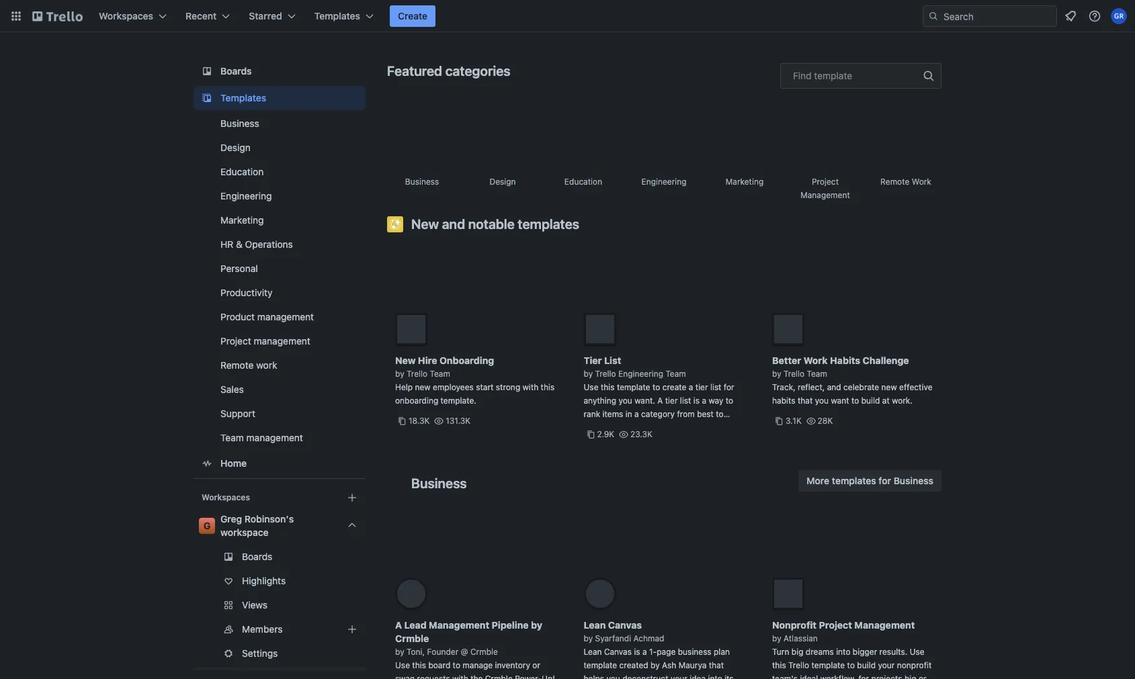 Task type: locate. For each thing, give the bounding box(es) containing it.
engineering up & at the left top of the page
[[220, 190, 272, 202]]

template
[[814, 70, 852, 81], [617, 382, 650, 392], [584, 661, 617, 671], [811, 661, 845, 671]]

big down atlassian
[[791, 647, 803, 657]]

maurya
[[679, 661, 707, 671]]

lean down the syarfandi
[[584, 647, 602, 657]]

this down 'toni,'
[[412, 661, 426, 671]]

this right strong
[[541, 382, 555, 392]]

to up players,
[[716, 409, 724, 419]]

0 horizontal spatial project management link
[[194, 331, 366, 352]]

new left the notable
[[411, 216, 439, 232]]

with inside a lead management pipeline by crmble by toni, founder @ crmble use this board to manage inventory or swag requests with the crmble power-up!
[[452, 674, 468, 679]]

1 horizontal spatial with
[[523, 382, 538, 392]]

build
[[861, 396, 880, 406], [857, 661, 876, 671]]

&
[[236, 239, 242, 250]]

template.
[[441, 396, 476, 406]]

team management
[[220, 432, 303, 444]]

2 boards link from the top
[[194, 546, 366, 568]]

0 vertical spatial use
[[584, 382, 598, 392]]

design up 'new and notable templates'
[[489, 177, 516, 187]]

by inside nonprofit project management by atlassian turn big dreams into bigger results. use this trello template to build your nonprofit team's ideal workflow, for projects big
[[772, 634, 781, 644]]

team up create
[[666, 369, 686, 379]]

team inside team management 'link'
[[220, 432, 244, 444]]

1 horizontal spatial big
[[904, 674, 916, 679]]

canvas
[[608, 620, 642, 631], [604, 647, 632, 657]]

1 vertical spatial work
[[256, 360, 277, 371]]

0 horizontal spatial templates
[[518, 216, 579, 232]]

1 vertical spatial into
[[708, 674, 722, 679]]

into right the idea
[[708, 674, 722, 679]]

turn
[[772, 647, 789, 657]]

celebrate
[[843, 382, 879, 392]]

boards link up the templates link
[[194, 59, 366, 83]]

1 horizontal spatial a
[[657, 396, 663, 406]]

crmble
[[395, 633, 429, 644], [470, 647, 498, 657], [485, 674, 513, 679]]

1 vertical spatial a
[[395, 620, 402, 631]]

1 horizontal spatial design link
[[468, 105, 538, 202]]

help
[[395, 382, 413, 392]]

use for a lead management pipeline by crmble
[[395, 661, 410, 671]]

0 horizontal spatial education
[[220, 166, 264, 177]]

1 management from the left
[[429, 620, 489, 631]]

0 horizontal spatial into
[[708, 674, 722, 679]]

crmble down lead
[[395, 633, 429, 644]]

0 vertical spatial with
[[523, 382, 538, 392]]

management down productivity link
[[257, 311, 314, 323]]

sales
[[220, 384, 244, 395]]

1 horizontal spatial work
[[912, 177, 931, 187]]

by up help
[[395, 369, 404, 379]]

engineering inside tier list by trello engineering team use this template to create a tier list for anything you want. a tier list is a way to rank items in a category from best to worst. this could be: best nba players, goat'd pasta dishes, and tastiest fast food joints.
[[618, 369, 663, 379]]

education link for remote work
[[548, 105, 618, 202]]

home link
[[194, 452, 366, 476]]

for up players,
[[724, 382, 734, 392]]

for left projects
[[858, 674, 869, 679]]

design for remote work
[[489, 177, 516, 187]]

trello down hire
[[407, 369, 428, 379]]

2 vertical spatial use
[[395, 661, 410, 671]]

big
[[791, 647, 803, 657], [904, 674, 916, 679]]

team management link
[[194, 427, 366, 449]]

trello inside better work habits challenge by trello team track, reflect, and celebrate new effective habits that you want to build at work.
[[784, 369, 804, 379]]

design link
[[468, 105, 538, 202], [194, 137, 366, 159]]

a left 1-
[[642, 647, 647, 657]]

management for team management 'link'
[[246, 432, 303, 444]]

for right more
[[879, 475, 891, 487]]

1 vertical spatial is
[[634, 647, 640, 657]]

education
[[220, 166, 264, 177], [564, 177, 602, 187]]

best down way
[[697, 409, 714, 419]]

your down ash
[[671, 674, 687, 679]]

0 horizontal spatial workspaces
[[99, 10, 153, 22]]

you up in
[[619, 396, 632, 406]]

product management
[[220, 311, 314, 323]]

1 vertical spatial templates
[[832, 475, 876, 487]]

education icon image
[[548, 105, 618, 175]]

1 horizontal spatial best
[[697, 409, 714, 419]]

templates link
[[194, 86, 366, 110]]

1 horizontal spatial remote work
[[880, 177, 931, 187]]

templates inside button
[[832, 475, 876, 487]]

new inside new hire onboarding by trello team help new employees start strong with this onboarding template.
[[415, 382, 431, 392]]

0 horizontal spatial engineering link
[[194, 185, 366, 207]]

this for by
[[412, 661, 426, 671]]

0 vertical spatial is
[[693, 396, 700, 406]]

management for the left project management link
[[254, 335, 310, 347]]

effective
[[899, 382, 932, 392]]

0 horizontal spatial marketing link
[[194, 210, 366, 231]]

0 horizontal spatial design link
[[194, 137, 366, 159]]

team inside better work habits challenge by trello team track, reflect, and celebrate new effective habits that you want to build at work.
[[807, 369, 827, 379]]

build down the bigger
[[857, 661, 876, 671]]

project management down product management
[[220, 335, 310, 347]]

engineering icon image
[[629, 105, 699, 175]]

templates right the notable
[[518, 216, 579, 232]]

engineering down engineering icon
[[641, 177, 686, 187]]

2 vertical spatial crmble
[[485, 674, 513, 679]]

from
[[677, 409, 695, 419]]

1 horizontal spatial business link
[[387, 105, 457, 202]]

0 horizontal spatial for
[[724, 382, 734, 392]]

that down 'reflect,'
[[798, 396, 813, 406]]

you right helps
[[606, 674, 620, 679]]

use up anything
[[584, 382, 598, 392]]

this inside a lead management pipeline by crmble by toni, founder @ crmble use this board to manage inventory or swag requests with the crmble power-up!
[[412, 661, 426, 671]]

project management down project management icon
[[800, 177, 850, 200]]

0 horizontal spatial education link
[[194, 161, 366, 183]]

business link for remote work
[[387, 105, 457, 202]]

management inside team management 'link'
[[246, 432, 303, 444]]

0 vertical spatial that
[[798, 396, 813, 406]]

to
[[652, 382, 660, 392], [726, 396, 733, 406], [851, 396, 859, 406], [716, 409, 724, 419], [453, 661, 460, 671], [847, 661, 855, 671]]

2 vertical spatial project
[[819, 620, 852, 631]]

0 horizontal spatial templates
[[220, 92, 266, 103]]

0 vertical spatial new
[[411, 216, 439, 232]]

templates
[[314, 10, 360, 22], [220, 92, 266, 103]]

1 vertical spatial canvas
[[604, 647, 632, 657]]

is up from on the bottom right of page
[[693, 396, 700, 406]]

to up workflow,
[[847, 661, 855, 671]]

new for new and notable templates
[[411, 216, 439, 232]]

and inside tier list by trello engineering team use this template to create a tier list for anything you want. a tier list is a way to rank items in a category from best to worst. this could be: best nba players, goat'd pasta dishes, and tastiest fast food joints.
[[667, 436, 681, 446]]

this inside nonprofit project management by atlassian turn big dreams into bigger results. use this trello template to build your nonprofit team's ideal workflow, for projects big
[[772, 661, 786, 671]]

1 vertical spatial list
[[680, 396, 691, 406]]

remote work link
[[871, 105, 941, 202], [194, 355, 366, 376]]

engineering
[[641, 177, 686, 187], [220, 190, 272, 202], [618, 369, 663, 379]]

for
[[724, 382, 734, 392], [879, 475, 891, 487], [858, 674, 869, 679]]

1 vertical spatial with
[[452, 674, 468, 679]]

create button
[[390, 5, 436, 27]]

could
[[628, 423, 649, 433]]

boards link for home
[[194, 59, 366, 83]]

with left the
[[452, 674, 468, 679]]

template inside tier list by trello engineering team use this template to create a tier list for anything you want. a tier list is a way to rank items in a category from best to worst. this could be: best nba players, goat'd pasta dishes, and tastiest fast food joints.
[[617, 382, 650, 392]]

management inside product management "link"
[[257, 311, 314, 323]]

2 management from the left
[[854, 620, 915, 631]]

tier right create
[[695, 382, 708, 392]]

and up the want
[[827, 382, 841, 392]]

2 horizontal spatial and
[[827, 382, 841, 392]]

0 horizontal spatial remote work link
[[194, 355, 366, 376]]

remote
[[880, 177, 909, 187], [220, 360, 254, 371]]

list up way
[[710, 382, 721, 392]]

0 vertical spatial remote work link
[[871, 105, 941, 202]]

a right create
[[689, 382, 693, 392]]

by inside tier list by trello engineering team use this template to create a tier list for anything you want. a tier list is a way to rank items in a category from best to worst. this could be: best nba players, goat'd pasta dishes, and tastiest fast food joints.
[[584, 369, 593, 379]]

2 new from the left
[[881, 382, 897, 392]]

this inside new hire onboarding by trello team help new employees start strong with this onboarding template.
[[541, 382, 555, 392]]

dishes,
[[638, 436, 665, 446]]

with inside new hire onboarding by trello team help new employees start strong with this onboarding template.
[[523, 382, 538, 392]]

results.
[[879, 647, 907, 657]]

product management link
[[194, 306, 366, 328]]

marketing down marketing icon at top
[[726, 177, 764, 187]]

use inside tier list by trello engineering team use this template to create a tier list for anything you want. a tier list is a way to rank items in a category from best to worst. this could be: best nba players, goat'd pasta dishes, and tastiest fast food joints.
[[584, 382, 598, 392]]

trello engineering team image
[[584, 313, 616, 345]]

project inside nonprofit project management by atlassian turn big dreams into bigger results. use this trello template to build your nonprofit team's ideal workflow, for projects big
[[819, 620, 852, 631]]

project management
[[800, 177, 850, 200], [220, 335, 310, 347]]

trello inside tier list by trello engineering team use this template to create a tier list for anything you want. a tier list is a way to rank items in a category from best to worst. this could be: best nba players, goat'd pasta dishes, and tastiest fast food joints.
[[595, 369, 616, 379]]

marketing link
[[710, 105, 780, 202], [194, 210, 366, 231]]

1 horizontal spatial your
[[878, 661, 895, 671]]

0 vertical spatial lean
[[584, 620, 606, 631]]

template board image
[[199, 90, 215, 106]]

0 vertical spatial big
[[791, 647, 803, 657]]

1 vertical spatial use
[[910, 647, 924, 657]]

1 vertical spatial build
[[857, 661, 876, 671]]

to inside a lead management pipeline by crmble by toni, founder @ crmble use this board to manage inventory or swag requests with the crmble power-up!
[[453, 661, 460, 671]]

a up the category
[[657, 396, 663, 406]]

new left hire
[[395, 355, 416, 366]]

management up '@'
[[429, 620, 489, 631]]

is
[[693, 396, 700, 406], [634, 647, 640, 657]]

templates right more
[[832, 475, 876, 487]]

and
[[442, 216, 465, 232], [827, 382, 841, 392], [667, 436, 681, 446]]

engineering link for remote work
[[629, 105, 699, 202]]

you down 'reflect,'
[[815, 396, 829, 406]]

use up swag
[[395, 661, 410, 671]]

project down project management icon
[[812, 177, 839, 187]]

that down plan
[[709, 661, 724, 671]]

templates
[[518, 216, 579, 232], [832, 475, 876, 487]]

1 horizontal spatial project management link
[[790, 105, 860, 202]]

project down product on the top left of the page
[[220, 335, 251, 347]]

your inside lean canvas by syarfandi achmad lean canvas is a 1-page business plan template created by ash maurya that helps you deconstruct your idea into i
[[671, 674, 687, 679]]

1 horizontal spatial education link
[[548, 105, 618, 202]]

by up track,
[[772, 369, 781, 379]]

build left at
[[861, 396, 880, 406]]

1 vertical spatial engineering
[[220, 190, 272, 202]]

this up anything
[[601, 382, 615, 392]]

0 horizontal spatial is
[[634, 647, 640, 657]]

new up at
[[881, 382, 897, 392]]

1 horizontal spatial engineering link
[[629, 105, 699, 202]]

1 vertical spatial that
[[709, 661, 724, 671]]

0 vertical spatial list
[[710, 382, 721, 392]]

this up 'team's'
[[772, 661, 786, 671]]

trello down better on the bottom
[[784, 369, 804, 379]]

highlights
[[242, 575, 286, 587]]

boards for home
[[220, 65, 252, 77]]

views
[[242, 599, 268, 611]]

boards right "board" image
[[220, 65, 252, 77]]

trello down list
[[595, 369, 616, 379]]

new inside new hire onboarding by trello team help new employees start strong with this onboarding template.
[[395, 355, 416, 366]]

notable
[[468, 216, 515, 232]]

with right strong
[[523, 382, 538, 392]]

0 vertical spatial templates
[[314, 10, 360, 22]]

0 vertical spatial workspaces
[[99, 10, 153, 22]]

project management link
[[790, 105, 860, 202], [194, 331, 366, 352]]

1 boards link from the top
[[194, 59, 366, 83]]

tier
[[584, 355, 602, 366]]

1 horizontal spatial that
[[798, 396, 813, 406]]

that
[[798, 396, 813, 406], [709, 661, 724, 671]]

members
[[242, 624, 283, 635]]

boards up highlights
[[242, 551, 272, 562]]

marketing icon image
[[710, 105, 780, 175]]

marketing up & at the left top of the page
[[220, 214, 264, 226]]

and inside better work habits challenge by trello team track, reflect, and celebrate new effective habits that you want to build at work.
[[827, 382, 841, 392]]

engineering up want.
[[618, 369, 663, 379]]

greg
[[220, 513, 242, 525]]

back to home image
[[32, 5, 83, 27]]

1 horizontal spatial workspaces
[[202, 493, 250, 503]]

design for personal
[[220, 142, 250, 153]]

tier list by trello engineering team use this template to create a tier list for anything you want. a tier list is a way to rank items in a category from best to worst. this could be: best nba players, goat'd pasta dishes, and tastiest fast food joints.
[[584, 355, 734, 460]]

at
[[882, 396, 890, 406]]

work
[[912, 177, 931, 187], [256, 360, 277, 371]]

use inside nonprofit project management by atlassian turn big dreams into bigger results. use this trello template to build your nonprofit team's ideal workflow, for projects big
[[910, 647, 924, 657]]

1 horizontal spatial and
[[667, 436, 681, 446]]

0 notifications image
[[1062, 8, 1079, 24]]

page
[[657, 647, 676, 657]]

project up dreams
[[819, 620, 852, 631]]

want.
[[635, 396, 655, 406]]

you
[[619, 396, 632, 406], [815, 396, 829, 406], [606, 674, 620, 679]]

1 horizontal spatial templates
[[832, 475, 876, 487]]

a left lead
[[395, 620, 402, 631]]

1 vertical spatial remote
[[220, 360, 254, 371]]

management inside nonprofit project management by atlassian turn big dreams into bigger results. use this trello template to build your nonprofit team's ideal workflow, for projects big
[[854, 620, 915, 631]]

management
[[429, 620, 489, 631], [854, 620, 915, 631]]

management down project management icon
[[800, 190, 850, 200]]

sales link
[[194, 379, 366, 401]]

canvas up the syarfandi
[[608, 620, 642, 631]]

templates right starred dropdown button
[[314, 10, 360, 22]]

1 horizontal spatial management
[[854, 620, 915, 631]]

swag
[[395, 674, 415, 679]]

lean up the syarfandi
[[584, 620, 606, 631]]

18.3k
[[409, 416, 430, 426]]

list
[[604, 355, 621, 366]]

tier
[[695, 382, 708, 392], [665, 396, 678, 406]]

and left the notable
[[442, 216, 465, 232]]

0 horizontal spatial that
[[709, 661, 724, 671]]

boards link
[[194, 59, 366, 83], [194, 546, 366, 568]]

a left way
[[702, 396, 706, 406]]

and right dishes,
[[667, 436, 681, 446]]

1 vertical spatial and
[[827, 382, 841, 392]]

personal
[[220, 263, 258, 274]]

1 horizontal spatial marketing
[[726, 177, 764, 187]]

habits
[[830, 355, 860, 366]]

to right the board
[[453, 661, 460, 671]]

use inside a lead management pipeline by crmble by toni, founder @ crmble use this board to manage inventory or swag requests with the crmble power-up!
[[395, 661, 410, 671]]

1 vertical spatial boards link
[[194, 546, 366, 568]]

management up 'results.'
[[854, 620, 915, 631]]

home
[[220, 458, 247, 469]]

use up nonprofit
[[910, 647, 924, 657]]

create a workspace image
[[344, 490, 360, 506]]

marketing
[[726, 177, 764, 187], [220, 214, 264, 226]]

2 vertical spatial engineering
[[618, 369, 663, 379]]

trello up the ideal at the bottom
[[788, 661, 809, 671]]

0 horizontal spatial management
[[429, 620, 489, 631]]

0 vertical spatial project management link
[[790, 105, 860, 202]]

0 horizontal spatial with
[[452, 674, 468, 679]]

deconstruct
[[622, 674, 668, 679]]

1 vertical spatial templates
[[220, 92, 266, 103]]

this for atlassian
[[772, 661, 786, 671]]

0 vertical spatial into
[[836, 647, 850, 657]]

canvas down the syarfandi
[[604, 647, 632, 657]]

into inside lean canvas by syarfandi achmad lean canvas is a 1-page business plan template created by ash maurya that helps you deconstruct your idea into i
[[708, 674, 722, 679]]

management inside a lead management pipeline by crmble by toni, founder @ crmble use this board to manage inventory or swag requests with the crmble power-up!
[[429, 620, 489, 631]]

design down the templates link
[[220, 142, 250, 153]]

work for rightmost remote work 'link'
[[912, 177, 931, 187]]

0 vertical spatial design
[[220, 142, 250, 153]]

more templates for business button
[[799, 470, 941, 492]]

boards link up highlights link
[[194, 546, 366, 568]]

tastiest
[[684, 436, 712, 446]]

team down support
[[220, 432, 244, 444]]

template inside field
[[814, 70, 852, 81]]

0 horizontal spatial a
[[395, 620, 402, 631]]

template up helps
[[584, 661, 617, 671]]

131.3k
[[446, 416, 471, 426]]

project inside 'project management'
[[812, 177, 839, 187]]

create
[[398, 10, 428, 22]]

0 horizontal spatial remote work
[[220, 360, 277, 371]]

is inside tier list by trello engineering team use this template to create a tier list for anything you want. a tier list is a way to rank items in a category from best to worst. this could be: best nba players, goat'd pasta dishes, and tastiest fast food joints.
[[693, 396, 700, 406]]

management
[[800, 190, 850, 200], [257, 311, 314, 323], [254, 335, 310, 347], [246, 432, 303, 444]]

templates inside popup button
[[314, 10, 360, 22]]

1 vertical spatial marketing
[[220, 214, 264, 226]]

1 lean from the top
[[584, 620, 606, 631]]

0 horizontal spatial and
[[442, 216, 465, 232]]

your up projects
[[878, 661, 895, 671]]

trello team image
[[772, 313, 804, 345]]

1 vertical spatial new
[[395, 355, 416, 366]]

management down product management "link" at top
[[254, 335, 310, 347]]

workspaces
[[99, 10, 153, 22], [202, 493, 250, 503]]

2 horizontal spatial for
[[879, 475, 891, 487]]

0 horizontal spatial your
[[671, 674, 687, 679]]

0 vertical spatial boards
[[220, 65, 252, 77]]

by up turn
[[772, 634, 781, 644]]

design link for remote work
[[468, 105, 538, 202]]

pipeline
[[492, 620, 529, 631]]

a inside lean canvas by syarfandi achmad lean canvas is a 1-page business plan template created by ash maurya that helps you deconstruct your idea into i
[[642, 647, 647, 657]]

primary element
[[0, 0, 1135, 32]]

team down work
[[807, 369, 827, 379]]

marketing link for remote work
[[710, 105, 780, 202]]

big down nonprofit
[[904, 674, 916, 679]]

a right in
[[634, 409, 639, 419]]

board image
[[199, 63, 215, 79]]

1 vertical spatial for
[[879, 475, 891, 487]]

you inside lean canvas by syarfandi achmad lean canvas is a 1-page business plan template created by ash maurya that helps you deconstruct your idea into i
[[606, 674, 620, 679]]

business icon image
[[387, 105, 457, 175]]

template right find
[[814, 70, 852, 81]]

crmble up manage
[[470, 647, 498, 657]]

in
[[625, 409, 632, 419]]

education link for personal
[[194, 161, 366, 183]]

better work habits challenge by trello team track, reflect, and celebrate new effective habits that you want to build at work.
[[772, 355, 932, 406]]

0 vertical spatial for
[[724, 382, 734, 392]]

your
[[878, 661, 895, 671], [671, 674, 687, 679]]

switch to… image
[[9, 9, 23, 23]]

0 vertical spatial boards link
[[194, 59, 366, 83]]

nonprofit project management by atlassian turn big dreams into bigger results. use this trello template to build your nonprofit team's ideal workflow, for projects big 
[[772, 620, 932, 679]]

into left the bigger
[[836, 647, 850, 657]]

template inside nonprofit project management by atlassian turn big dreams into bigger results. use this trello template to build your nonprofit team's ideal workflow, for projects big
[[811, 661, 845, 671]]

more
[[807, 475, 829, 487]]

more templates for business
[[807, 475, 933, 487]]

crmble down the inventory
[[485, 674, 513, 679]]

for inside tier list by trello engineering team use this template to create a tier list for anything you want. a tier list is a way to rank items in a category from best to worst. this could be: best nba players, goat'd pasta dishes, and tastiest fast food joints.
[[724, 382, 734, 392]]

templates right template board 'icon' at the left of page
[[220, 92, 266, 103]]

best right be:
[[665, 423, 682, 433]]

into
[[836, 647, 850, 657], [708, 674, 722, 679]]

list up from on the bottom right of page
[[680, 396, 691, 406]]

0 vertical spatial your
[[878, 661, 895, 671]]

0 horizontal spatial new
[[415, 382, 431, 392]]

workspaces inside dropdown button
[[99, 10, 153, 22]]

1 new from the left
[[415, 382, 431, 392]]

0 horizontal spatial work
[[256, 360, 277, 371]]

greg robinson's workspace
[[220, 513, 294, 538]]

0 vertical spatial work
[[912, 177, 931, 187]]

team down hire
[[430, 369, 450, 379]]

marketing link for personal
[[194, 210, 366, 231]]

0 vertical spatial remote
[[880, 177, 909, 187]]

power-
[[515, 674, 542, 679]]

0 horizontal spatial business link
[[194, 113, 366, 134]]

bigger
[[853, 647, 877, 657]]

home image
[[199, 456, 215, 472]]

to down 'celebrate'
[[851, 396, 859, 406]]

work for remote work 'link' to the bottom
[[256, 360, 277, 371]]

0 horizontal spatial big
[[791, 647, 803, 657]]

onboarding
[[440, 355, 494, 366]]

by down tier
[[584, 369, 593, 379]]

template up want.
[[617, 382, 650, 392]]

template up workflow,
[[811, 661, 845, 671]]

with
[[523, 382, 538, 392], [452, 674, 468, 679]]

this
[[541, 382, 555, 392], [601, 382, 615, 392], [412, 661, 426, 671], [772, 661, 786, 671]]

business link
[[387, 105, 457, 202], [194, 113, 366, 134]]



Task type: vqa. For each thing, say whether or not it's contained in the screenshot.
And in the Tier List by Trello Engineering Team Use this template to create a tier list for anything you want. A tier list is a way to rank items in a category from best to worst. This could be: best NBA players, GOAT'd pasta dishes, and tastiest fast food joints.
yes



Task type: describe. For each thing, give the bounding box(es) containing it.
strong
[[496, 382, 520, 392]]

challenge
[[863, 355, 909, 366]]

this inside tier list by trello engineering team use this template to create a tier list for anything you want. a tier list is a way to rank items in a category from best to worst. this could be: best nba players, goat'd pasta dishes, and tastiest fast food joints.
[[601, 382, 615, 392]]

this
[[609, 423, 625, 433]]

2 lean from the top
[[584, 647, 602, 657]]

manage
[[463, 661, 493, 671]]

work
[[804, 355, 828, 366]]

starred
[[249, 10, 282, 22]]

to inside nonprofit project management by atlassian turn big dreams into bigger results. use this trello template to build your nonprofit team's ideal workflow, for projects big
[[847, 661, 855, 671]]

worst.
[[584, 423, 607, 433]]

templates button
[[306, 5, 382, 27]]

atlassian
[[784, 634, 818, 644]]

new and notable templates
[[411, 216, 579, 232]]

your inside nonprofit project management by atlassian turn big dreams into bigger results. use this trello template to build your nonprofit team's ideal workflow, for projects big
[[878, 661, 895, 671]]

productivity
[[220, 287, 273, 298]]

for inside nonprofit project management by atlassian turn big dreams into bigger results. use this trello template to build your nonprofit team's ideal workflow, for projects big
[[858, 674, 869, 679]]

ideal
[[800, 674, 818, 679]]

0 vertical spatial engineering
[[641, 177, 686, 187]]

1 horizontal spatial list
[[710, 382, 721, 392]]

you inside better work habits challenge by trello team track, reflect, and celebrate new effective habits that you want to build at work.
[[815, 396, 829, 406]]

1 horizontal spatial tier
[[695, 382, 708, 392]]

members link
[[194, 619, 379, 640]]

recent
[[186, 10, 217, 22]]

dreams
[[806, 647, 834, 657]]

management for product management "link" at top
[[257, 311, 314, 323]]

team's
[[772, 674, 798, 679]]

way
[[709, 396, 723, 406]]

starred button
[[241, 5, 304, 27]]

business
[[678, 647, 711, 657]]

into inside nonprofit project management by atlassian turn big dreams into bigger results. use this trello template to build your nonprofit team's ideal workflow, for projects big
[[836, 647, 850, 657]]

management for lead
[[429, 620, 489, 631]]

inventory
[[495, 661, 530, 671]]

work.
[[892, 396, 913, 406]]

toni, founder @ crmble image
[[395, 578, 427, 610]]

workspaces button
[[91, 5, 175, 27]]

product
[[220, 311, 255, 323]]

players,
[[703, 423, 733, 433]]

new for new hire onboarding by trello team help new employees start strong with this onboarding template.
[[395, 355, 416, 366]]

support link
[[194, 403, 366, 425]]

0 horizontal spatial list
[[680, 396, 691, 406]]

nba
[[684, 423, 701, 433]]

1 vertical spatial remote work link
[[194, 355, 366, 376]]

1-
[[649, 647, 657, 657]]

habits
[[772, 396, 795, 406]]

trello team image
[[395, 313, 427, 345]]

0 vertical spatial and
[[442, 216, 465, 232]]

plan
[[714, 647, 730, 657]]

1 vertical spatial workspaces
[[202, 493, 250, 503]]

greg robinson (gregrobinson96) image
[[1111, 8, 1127, 24]]

this for trello
[[541, 382, 555, 392]]

Find template field
[[780, 63, 941, 89]]

pasta
[[615, 436, 636, 446]]

recent button
[[177, 5, 238, 27]]

items
[[603, 409, 623, 419]]

0 horizontal spatial remote
[[220, 360, 254, 371]]

0 vertical spatial canvas
[[608, 620, 642, 631]]

1 horizontal spatial remote
[[880, 177, 909, 187]]

want
[[831, 396, 849, 406]]

to up want.
[[652, 382, 660, 392]]

business inside button
[[894, 475, 933, 487]]

0 horizontal spatial best
[[665, 423, 682, 433]]

search image
[[928, 11, 939, 22]]

use for nonprofit project management
[[910, 647, 924, 657]]

1 vertical spatial tier
[[665, 396, 678, 406]]

trello inside new hire onboarding by trello team help new employees start strong with this onboarding template.
[[407, 369, 428, 379]]

lean canvas by syarfandi achmad lean canvas is a 1-page business plan template created by ash maurya that helps you deconstruct your idea into i
[[584, 620, 734, 679]]

open information menu image
[[1088, 9, 1101, 23]]

3.1k
[[786, 416, 802, 426]]

23.3k
[[630, 429, 653, 439]]

0 vertical spatial project management
[[800, 177, 850, 200]]

a inside tier list by trello engineering team use this template to create a tier list for anything you want. a tier list is a way to rank items in a category from best to worst. this could be: best nba players, goat'd pasta dishes, and tastiest fast food joints.
[[657, 396, 663, 406]]

is inside lean canvas by syarfandi achmad lean canvas is a 1-page business plan template created by ash maurya that helps you deconstruct your idea into i
[[634, 647, 640, 657]]

hire
[[418, 355, 437, 366]]

syarfandi achmad image
[[584, 578, 616, 610]]

create
[[662, 382, 686, 392]]

1 vertical spatial project
[[220, 335, 251, 347]]

board
[[428, 661, 450, 671]]

1 horizontal spatial remote work link
[[871, 105, 941, 202]]

1 horizontal spatial education
[[564, 177, 602, 187]]

rank
[[584, 409, 600, 419]]

business link for personal
[[194, 113, 366, 134]]

support
[[220, 408, 255, 419]]

to right way
[[726, 396, 733, 406]]

0 vertical spatial best
[[697, 409, 714, 419]]

employees
[[433, 382, 474, 392]]

template inside lean canvas by syarfandi achmad lean canvas is a 1-page business plan template created by ash maurya that helps you deconstruct your idea into i
[[584, 661, 617, 671]]

helps
[[584, 674, 604, 679]]

by down 1-
[[650, 661, 660, 671]]

by inside new hire onboarding by trello team help new employees start strong with this onboarding template.
[[395, 369, 404, 379]]

fast
[[714, 436, 728, 446]]

0 vertical spatial remote work
[[880, 177, 931, 187]]

goat'd
[[584, 436, 612, 446]]

1 vertical spatial big
[[904, 674, 916, 679]]

start
[[476, 382, 494, 392]]

engineering link for personal
[[194, 185, 366, 207]]

add image
[[344, 622, 360, 638]]

design link for personal
[[194, 137, 366, 159]]

by left the syarfandi
[[584, 634, 593, 644]]

new hire onboarding by trello team help new employees start strong with this onboarding template.
[[395, 355, 555, 406]]

a inside a lead management pipeline by crmble by toni, founder @ crmble use this board to manage inventory or swag requests with the crmble power-up!
[[395, 620, 402, 631]]

a lead management pipeline by crmble by toni, founder @ crmble use this board to manage inventory or swag requests with the crmble power-up!
[[395, 620, 555, 679]]

g
[[203, 520, 211, 532]]

team inside tier list by trello engineering team use this template to create a tier list for anything you want. a tier list is a way to rank items in a category from best to worst. this could be: best nba players, goat'd pasta dishes, and tastiest fast food joints.
[[666, 369, 686, 379]]

new inside better work habits challenge by trello team track, reflect, and celebrate new effective habits that you want to build at work.
[[881, 382, 897, 392]]

you inside tier list by trello engineering team use this template to create a tier list for anything you want. a tier list is a way to rank items in a category from best to worst. this could be: best nba players, goat'd pasta dishes, and tastiest fast food joints.
[[619, 396, 632, 406]]

projects
[[871, 674, 902, 679]]

settings link
[[194, 643, 366, 665]]

by right pipeline
[[531, 620, 542, 631]]

atlassian image
[[772, 578, 804, 610]]

trello inside nonprofit project management by atlassian turn big dreams into bigger results. use this trello template to build your nonprofit team's ideal workflow, for projects big
[[788, 661, 809, 671]]

boards for views
[[242, 551, 272, 562]]

category
[[641, 409, 675, 419]]

up!
[[542, 674, 555, 679]]

personal link
[[194, 258, 366, 280]]

onboarding
[[395, 396, 438, 406]]

that inside lean canvas by syarfandi achmad lean canvas is a 1-page business plan template created by ash maurya that helps you deconstruct your idea into i
[[709, 661, 724, 671]]

nonprofit
[[897, 661, 932, 671]]

0 vertical spatial templates
[[518, 216, 579, 232]]

1 vertical spatial remote work
[[220, 360, 277, 371]]

reflect,
[[798, 382, 825, 392]]

0 vertical spatial crmble
[[395, 633, 429, 644]]

workflow,
[[820, 674, 856, 679]]

idea
[[690, 674, 706, 679]]

food
[[584, 450, 601, 460]]

build inside better work habits challenge by trello team track, reflect, and celebrate new effective habits that you want to build at work.
[[861, 396, 880, 406]]

better
[[772, 355, 801, 366]]

1 vertical spatial crmble
[[470, 647, 498, 657]]

be:
[[651, 423, 663, 433]]

robinson's
[[245, 513, 294, 525]]

management for project
[[854, 620, 915, 631]]

founder
[[427, 647, 458, 657]]

28k
[[818, 416, 833, 426]]

team inside new hire onboarding by trello team help new employees start strong with this onboarding template.
[[430, 369, 450, 379]]

to inside better work habits challenge by trello team track, reflect, and celebrate new effective habits that you want to build at work.
[[851, 396, 859, 406]]

settings
[[242, 648, 278, 659]]

project management icon image
[[790, 105, 860, 175]]

toni,
[[407, 647, 425, 657]]

hr & operations link
[[194, 234, 366, 255]]

featured categories
[[387, 63, 510, 79]]

ash
[[662, 661, 676, 671]]

by inside better work habits challenge by trello team track, reflect, and celebrate new effective habits that you want to build at work.
[[772, 369, 781, 379]]

Search field
[[939, 6, 1056, 26]]

build inside nonprofit project management by atlassian turn big dreams into bigger results. use this trello template to build your nonprofit team's ideal workflow, for projects big
[[857, 661, 876, 671]]

by left 'toni,'
[[395, 647, 404, 657]]

that inside better work habits challenge by trello team track, reflect, and celebrate new effective habits that you want to build at work.
[[798, 396, 813, 406]]

workspace
[[220, 527, 269, 538]]

0 horizontal spatial project management
[[220, 335, 310, 347]]

for inside button
[[879, 475, 891, 487]]

featured
[[387, 63, 442, 79]]

operations
[[245, 239, 293, 250]]

joints.
[[603, 450, 626, 460]]

hr & operations
[[220, 239, 293, 250]]

boards link for views
[[194, 546, 366, 568]]

forward image
[[363, 622, 379, 638]]

or
[[532, 661, 540, 671]]



